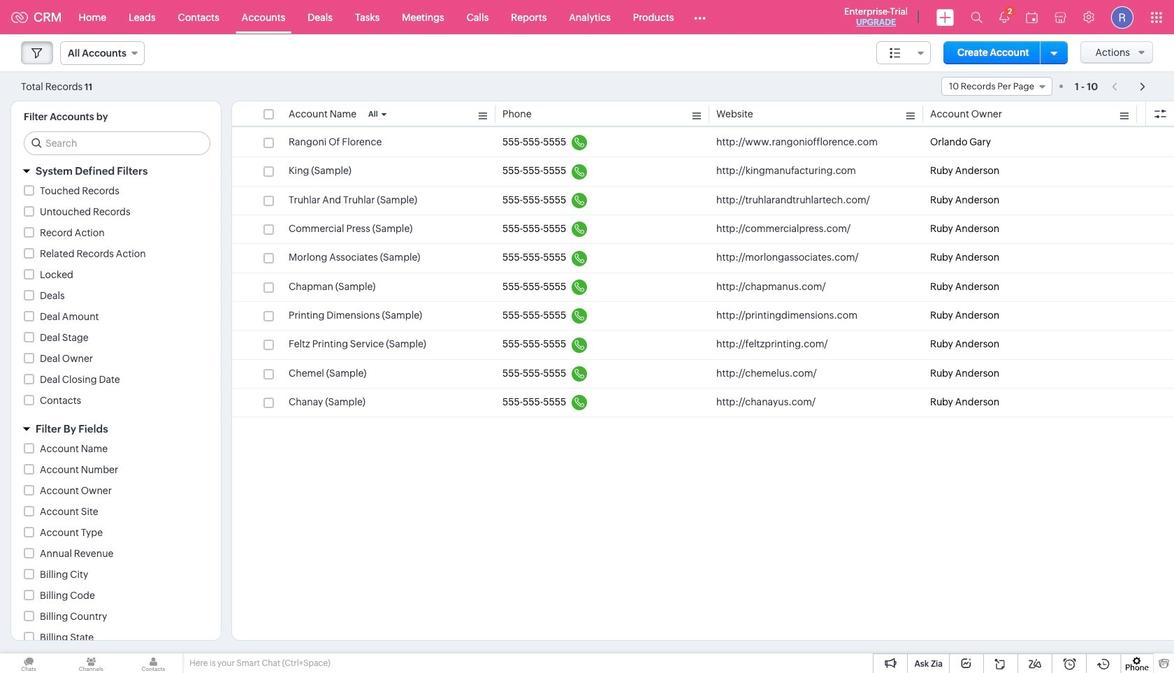 Task type: describe. For each thing, give the bounding box(es) containing it.
contacts image
[[125, 654, 182, 673]]

Search text field
[[24, 132, 210, 155]]

profile image
[[1112, 6, 1134, 28]]

logo image
[[11, 12, 28, 23]]

chats image
[[0, 654, 57, 673]]

search image
[[971, 11, 983, 23]]

signals element
[[991, 0, 1018, 34]]

channels image
[[62, 654, 120, 673]]



Task type: vqa. For each thing, say whether or not it's contained in the screenshot.
45,000.00
no



Task type: locate. For each thing, give the bounding box(es) containing it.
row group
[[232, 129, 1175, 418]]

create menu image
[[937, 9, 954, 26]]

search element
[[963, 0, 991, 34]]

size image
[[890, 47, 901, 59]]

create menu element
[[929, 0, 963, 34]]

calendar image
[[1026, 12, 1038, 23]]

profile element
[[1103, 0, 1143, 34]]

Other Modules field
[[685, 6, 716, 28]]

None field
[[60, 41, 145, 65], [877, 41, 931, 64], [942, 77, 1053, 96], [60, 41, 145, 65], [942, 77, 1053, 96]]

none field size
[[877, 41, 931, 64]]



